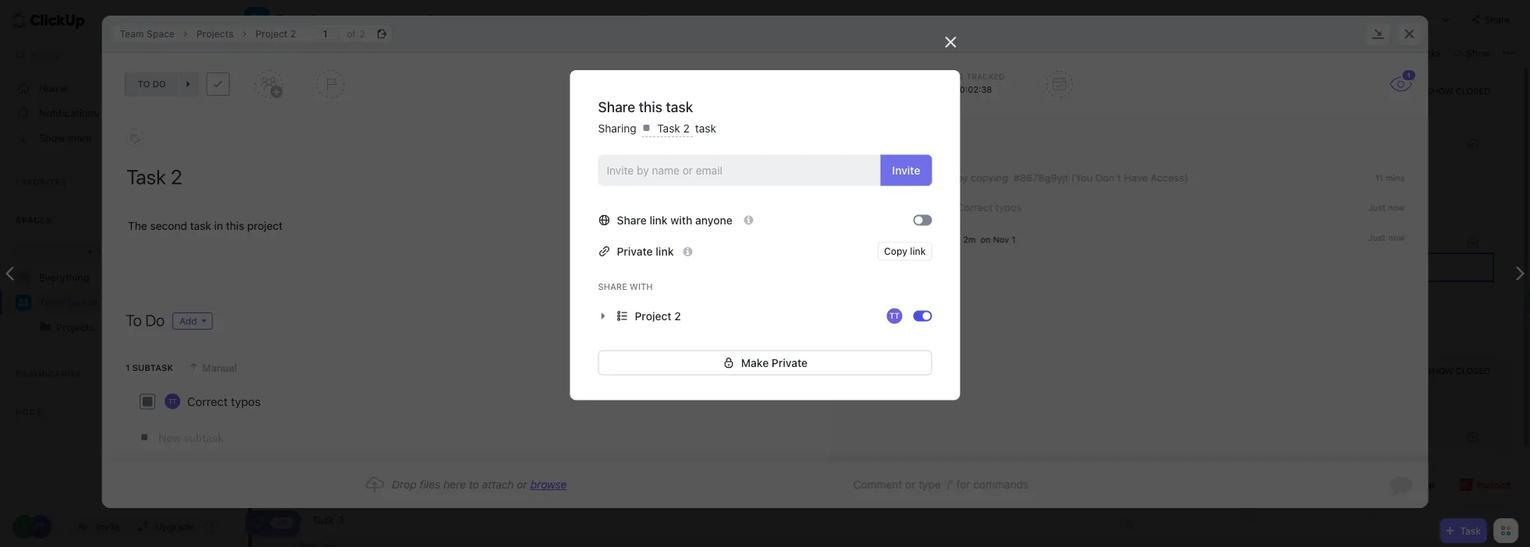 Task type: vqa. For each thing, say whether or not it's contained in the screenshot.
task corresponding to created this task by copying #8678g9yjt (You don't have access)
yes



Task type: describe. For each thing, give the bounding box(es) containing it.
copy
[[884, 246, 908, 257]]

favorites button
[[0, 163, 235, 201]]

in
[[214, 220, 223, 233]]

team for 'team space' button
[[276, 12, 307, 27]]

task for the second task in this project
[[190, 220, 211, 233]]

list link
[[387, 0, 412, 39]]

list info image
[[331, 97, 341, 107]]

correct inside task body element
[[187, 395, 227, 409]]

do
[[145, 311, 164, 330]]

anyone
[[695, 214, 733, 227]]

2m on nov 1
[[963, 235, 1016, 245]]

gantt link
[[590, 0, 625, 39]]

or
[[517, 479, 527, 492]]

2m
[[963, 235, 976, 245]]

2 closed from the top
[[1456, 366, 1491, 376]]

this for created
[[914, 172, 931, 184]]

tt
[[890, 312, 900, 321]]

team space inside sidebar navigation
[[39, 297, 98, 308]]

1 inside ‎task 1 link
[[337, 455, 342, 468]]

invite inside sidebar navigation
[[97, 522, 120, 533]]

sidebar navigation
[[0, 0, 235, 548]]

search for search tasks...
[[261, 48, 292, 59]]

everything link
[[0, 265, 235, 290]]

here
[[444, 479, 466, 492]]

to do dialog
[[102, 15, 1429, 509]]

New subtask text field
[[158, 424, 807, 452]]

typos inside task body element
[[231, 395, 260, 409]]

of 2
[[347, 28, 365, 39]]

make private
[[741, 357, 808, 370]]

(you
[[1072, 172, 1093, 184]]

home
[[39, 82, 67, 94]]

2 horizontal spatial task
[[1461, 526, 1481, 537]]

share this task
[[598, 98, 693, 115]]

home link
[[0, 76, 235, 101]]

the
[[128, 220, 147, 233]]

1 show closed button from the top
[[1411, 84, 1495, 99]]

tasks...
[[295, 48, 326, 59]]

new space
[[98, 247, 149, 257]]

‎task 1
[[312, 455, 342, 468]]

have
[[1124, 172, 1148, 184]]

everything
[[39, 272, 89, 284]]

more
[[68, 132, 92, 144]]

Invite by name or email text field
[[607, 159, 874, 182]]

notifications link
[[0, 101, 235, 126]]

space for 'team space' button
[[310, 12, 347, 27]]

on
[[981, 235, 991, 245]]

time tracked
[[944, 72, 1005, 81]]

2 show closed button from the top
[[1411, 364, 1495, 379]]

share for share this task
[[598, 98, 636, 115]]

0 horizontal spatial private
[[617, 245, 653, 258]]

0 vertical spatial correct typos link
[[957, 202, 1022, 214]]

projects link up ⌘k
[[189, 25, 241, 43]]

nov
[[993, 235, 1010, 245]]

automations
[[1369, 14, 1426, 25]]

0 vertical spatial team space link
[[112, 25, 182, 43]]

11 mins
[[1376, 173, 1405, 183]]

created this task by copying #8678g9yjt (you don't have access)
[[875, 172, 1189, 184]]

docs
[[16, 407, 42, 418]]

space for the bottom team space link
[[68, 297, 98, 308]]

new
[[98, 247, 118, 257]]

2 show closed from the top
[[1427, 366, 1491, 376]]

search for search
[[30, 50, 61, 61]]

to do
[[125, 311, 164, 330]]

upgrade
[[156, 522, 194, 533]]

to
[[469, 479, 479, 492]]

access)
[[1151, 172, 1189, 184]]

#8678g9yjt
[[1014, 172, 1069, 184]]

1 horizontal spatial project 2
[[635, 310, 681, 323]]

don't
[[1096, 172, 1122, 184]]

calendar
[[508, 13, 555, 26]]

copy link
[[884, 246, 926, 257]]

board
[[442, 13, 472, 26]]

subtask
[[132, 363, 173, 373]]

team space button
[[269, 2, 347, 37]]

1 just now from the top
[[1369, 203, 1405, 213]]

1 vertical spatial project
[[635, 310, 672, 323]]

favorites
[[16, 177, 67, 187]]

drop files here to attach or browse
[[392, 479, 567, 492]]

list
[[387, 13, 406, 26]]

notifications
[[39, 107, 99, 119]]

1 vertical spatial with
[[630, 282, 653, 292]]

0 vertical spatial with
[[671, 214, 693, 227]]

make
[[741, 357, 769, 370]]

Edit task name text field
[[126, 164, 807, 190]]

project 2 link
[[248, 25, 304, 43]]

the second task in this project
[[128, 220, 282, 233]]

1 show closed from the top
[[1427, 86, 1491, 96]]

projects link up "1 subtask"
[[56, 315, 221, 340]]

⌘k
[[202, 50, 216, 61]]

task 2
[[655, 122, 693, 135]]

table
[[655, 13, 683, 26]]

task right task 2
[[695, 122, 716, 135]]

0 vertical spatial typos
[[996, 202, 1022, 214]]

link for copy
[[910, 246, 926, 257]]

space down the on the top left
[[121, 247, 149, 257]]

private link
[[617, 245, 674, 258]]

board link
[[442, 0, 478, 39]]

1 horizontal spatial private
[[772, 357, 808, 370]]

task for task 2
[[658, 122, 681, 135]]

of
[[347, 28, 356, 39]]



Task type: locate. For each thing, give the bounding box(es) containing it.
table link
[[655, 0, 689, 39]]

this up task 2
[[639, 98, 663, 115]]

1 horizontal spatial team
[[120, 28, 144, 39]]

dashboards
[[16, 369, 80, 379]]

search
[[261, 48, 292, 59], [30, 50, 61, 61]]

1 horizontal spatial 1
[[337, 455, 342, 468]]

project 2 up the search tasks...
[[256, 28, 296, 39]]

0 horizontal spatial correct
[[187, 395, 227, 409]]

0 horizontal spatial project 2
[[256, 28, 296, 39]]

show
[[1427, 86, 1454, 96], [39, 132, 65, 144], [1427, 366, 1454, 376]]

task 3 link
[[308, 508, 1058, 534]]

space for topmost team space link
[[147, 28, 175, 39]]

0 vertical spatial show
[[1427, 86, 1454, 96]]

1 right nov
[[1012, 235, 1016, 245]]

0 vertical spatial closed
[[1456, 86, 1491, 96]]

2 just from the top
[[1369, 233, 1386, 243]]

search inside sidebar navigation
[[30, 50, 61, 61]]

created for created this task by copying #8678g9yjt (you don't have access)
[[875, 172, 911, 184]]

team inside task locations element
[[120, 28, 144, 39]]

onboarding checklist button image
[[252, 517, 265, 530]]

‎task 1 link
[[308, 448, 1058, 475]]

invite up subtask:
[[892, 164, 921, 177]]

private
[[617, 245, 653, 258], [772, 357, 808, 370]]

space up set task position in this list number field at the top left
[[310, 12, 347, 27]]

automations button
[[1362, 8, 1434, 31]]

0 vertical spatial just
[[1369, 203, 1386, 213]]

this up subtask:
[[914, 172, 931, 184]]

2 horizontal spatial team space
[[276, 12, 347, 27]]

private right 'make'
[[772, 357, 808, 370]]

1 vertical spatial project 2
[[635, 310, 681, 323]]

1 vertical spatial created
[[875, 202, 911, 214]]

0 horizontal spatial projects
[[56, 322, 95, 334]]

11
[[1376, 173, 1384, 183]]

1 horizontal spatial with
[[671, 214, 693, 227]]

task for share this task
[[666, 98, 693, 115]]

search down project 2 link
[[261, 48, 292, 59]]

0 vertical spatial this
[[639, 98, 663, 115]]

drop
[[392, 479, 417, 492]]

closed
[[1456, 86, 1491, 96], [1456, 366, 1491, 376]]

show inside sidebar navigation
[[39, 132, 65, 144]]

link down "share link with anyone"
[[656, 245, 674, 258]]

2 vertical spatial show
[[1427, 366, 1454, 376]]

0 vertical spatial invite
[[892, 164, 921, 177]]

upgrade link
[[131, 517, 200, 539]]

project down share with
[[635, 310, 672, 323]]

link up private link
[[650, 214, 668, 227]]

link for private
[[656, 245, 674, 258]]

mins
[[1386, 173, 1405, 183]]

space up home link
[[147, 28, 175, 39]]

team space down everything
[[39, 297, 98, 308]]

1 vertical spatial just
[[1369, 233, 1386, 243]]

team up home link
[[120, 28, 144, 39]]

0 vertical spatial just now
[[1369, 203, 1405, 213]]

1 vertical spatial this
[[914, 172, 931, 184]]

0 horizontal spatial task
[[312, 515, 335, 527]]

1 horizontal spatial correct typos link
[[957, 202, 1022, 214]]

0 horizontal spatial team space
[[39, 297, 98, 308]]

1 inside task body element
[[125, 363, 130, 373]]

1 right the ‎task
[[337, 455, 342, 468]]

2 horizontal spatial 1
[[1012, 235, 1016, 245]]

this inside task body element
[[226, 220, 244, 233]]

1 left subtask
[[125, 363, 130, 373]]

tracked time
[[878, 233, 940, 245]]

0 vertical spatial 1
[[1012, 235, 1016, 245]]

0 horizontal spatial search
[[30, 50, 61, 61]]

team space link
[[112, 25, 182, 43], [39, 290, 221, 315]]

this right in
[[226, 220, 244, 233]]

space down everything
[[68, 297, 98, 308]]

correct typos link
[[957, 202, 1022, 214], [187, 394, 260, 411]]

1 vertical spatial invite
[[97, 522, 120, 533]]

2 created from the top
[[875, 202, 911, 214]]

space inside button
[[310, 12, 347, 27]]

just
[[1369, 203, 1386, 213], [1369, 233, 1386, 243]]

project 2 down share with
[[635, 310, 681, 323]]

team
[[276, 12, 307, 27], [120, 28, 144, 39], [39, 297, 65, 308]]

1 vertical spatial projects
[[56, 322, 95, 334]]

space inside task locations element
[[147, 28, 175, 39]]

share inside button
[[1485, 14, 1510, 25]]

task
[[666, 98, 693, 115], [695, 122, 716, 135], [934, 172, 954, 184], [190, 220, 211, 233]]

search tasks...
[[261, 48, 326, 59]]

team inside sidebar navigation
[[39, 297, 65, 308]]

show more
[[39, 132, 92, 144]]

1 vertical spatial team space link
[[39, 290, 221, 315]]

Set task position in this List number field
[[312, 28, 339, 40]]

projects link
[[189, 25, 241, 43], [2, 315, 221, 340], [56, 315, 221, 340]]

0 vertical spatial project
[[256, 28, 288, 39]]

projects inside sidebar navigation
[[56, 322, 95, 334]]

copying
[[971, 172, 1009, 184]]

team space up home link
[[120, 28, 175, 39]]

subtask:
[[914, 202, 954, 214]]

onboarding checklist button element
[[252, 517, 265, 530]]

2 now from the top
[[1389, 233, 1405, 243]]

1 horizontal spatial task
[[658, 122, 681, 135]]

2 vertical spatial team space
[[39, 297, 98, 308]]

0 vertical spatial team
[[276, 12, 307, 27]]

invite left upgrade link
[[97, 522, 120, 533]]

projects up ⌘k
[[196, 28, 234, 39]]

2 vertical spatial 1
[[337, 455, 342, 468]]

0 horizontal spatial this
[[226, 220, 244, 233]]

1 horizontal spatial invite
[[892, 164, 921, 177]]

1 vertical spatial just now
[[1369, 233, 1405, 243]]

share for share link with anyone
[[617, 214, 647, 227]]

show closed
[[1427, 86, 1491, 96], [1427, 366, 1491, 376]]

1 vertical spatial team space
[[120, 28, 175, 39]]

0 vertical spatial created
[[875, 172, 911, 184]]

1 horizontal spatial correct
[[957, 202, 993, 214]]

1 horizontal spatial projects
[[196, 28, 234, 39]]

created for created subtask: correct typos
[[875, 202, 911, 214]]

task left in
[[190, 220, 211, 233]]

0 horizontal spatial invite
[[97, 522, 120, 533]]

task for task 3
[[312, 515, 335, 527]]

task up task 2
[[666, 98, 693, 115]]

this for share
[[639, 98, 663, 115]]

share for share with
[[598, 282, 628, 292]]

attach
[[482, 479, 514, 492]]

team up the search tasks...
[[276, 12, 307, 27]]

to
[[125, 311, 141, 330]]

team for topmost team space link
[[120, 28, 144, 39]]

project 2
[[256, 28, 296, 39], [635, 310, 681, 323]]

2 just now from the top
[[1369, 233, 1405, 243]]

task details element
[[102, 53, 1429, 116]]

share
[[1485, 14, 1510, 25], [598, 98, 636, 115], [617, 214, 647, 227], [598, 282, 628, 292]]

projects link down everything link
[[2, 315, 221, 340]]

1 vertical spatial closed
[[1456, 366, 1491, 376]]

gantt
[[590, 13, 619, 26]]

link
[[650, 214, 668, 227], [656, 245, 674, 258], [910, 246, 926, 257]]

1 horizontal spatial this
[[639, 98, 663, 115]]

with left anyone
[[671, 214, 693, 227]]

1
[[1012, 235, 1016, 245], [125, 363, 130, 373], [337, 455, 342, 468]]

0 vertical spatial projects
[[196, 28, 234, 39]]

project up the search tasks...
[[256, 28, 288, 39]]

1 created from the top
[[875, 172, 911, 184]]

share with
[[598, 282, 653, 292]]

0 vertical spatial team space
[[276, 12, 347, 27]]

tracked
[[967, 72, 1005, 81]]

browse
[[531, 479, 567, 492]]

now
[[1389, 203, 1405, 213], [1389, 233, 1405, 243]]

time
[[916, 233, 937, 245]]

0 vertical spatial project 2
[[256, 28, 296, 39]]

this
[[639, 98, 663, 115], [914, 172, 931, 184], [226, 220, 244, 233]]

task body element
[[102, 116, 831, 480]]

0 horizontal spatial 1
[[125, 363, 130, 373]]

0 horizontal spatial project
[[256, 28, 288, 39]]

tracked
[[878, 233, 914, 245]]

project
[[256, 28, 288, 39], [635, 310, 672, 323]]

project 2 inside project 2 link
[[256, 28, 296, 39]]

project inside project 2 link
[[256, 28, 288, 39]]

1 horizontal spatial search
[[261, 48, 292, 59]]

1 vertical spatial show closed
[[1427, 366, 1491, 376]]

projects inside task locations element
[[196, 28, 234, 39]]

share for share
[[1485, 14, 1510, 25]]

0 horizontal spatial team
[[39, 297, 65, 308]]

share button
[[1465, 7, 1517, 32]]

0 vertical spatial show closed button
[[1411, 84, 1495, 99]]

1 closed from the top
[[1456, 86, 1491, 96]]

0 vertical spatial private
[[617, 245, 653, 258]]

2 vertical spatial this
[[226, 220, 244, 233]]

project
[[247, 220, 282, 233]]

0 vertical spatial correct
[[957, 202, 993, 214]]

with down private link
[[630, 282, 653, 292]]

1 horizontal spatial typos
[[996, 202, 1022, 214]]

2 horizontal spatial this
[[914, 172, 931, 184]]

sharing
[[598, 122, 640, 135]]

created subtask: correct typos
[[875, 202, 1022, 214]]

2 horizontal spatial team
[[276, 12, 307, 27]]

0 horizontal spatial with
[[630, 282, 653, 292]]

1 horizontal spatial team space
[[120, 28, 175, 39]]

show closed button
[[1411, 84, 1495, 99], [1411, 364, 1495, 379]]

1 subtask
[[125, 363, 173, 373]]

task for created this task by copying #8678g9yjt (you don't have access)
[[934, 172, 954, 184]]

share link with anyone
[[617, 214, 736, 227]]

1 vertical spatial show
[[39, 132, 65, 144]]

calendar link
[[508, 0, 561, 39]]

by
[[957, 172, 968, 184]]

2 vertical spatial team
[[39, 297, 65, 308]]

1 vertical spatial show closed button
[[1411, 364, 1495, 379]]

task 3
[[312, 515, 344, 527]]

task locations element
[[102, 15, 1429, 53]]

1/4
[[276, 519, 288, 528]]

3
[[337, 515, 344, 527]]

team space up set task position in this list number field at the top left
[[276, 12, 347, 27]]

projects
[[196, 28, 234, 39], [56, 322, 95, 334]]

team inside button
[[276, 12, 307, 27]]

0 vertical spatial show closed
[[1427, 86, 1491, 96]]

1 vertical spatial correct
[[187, 395, 227, 409]]

1 vertical spatial private
[[772, 357, 808, 370]]

0 horizontal spatial correct typos link
[[187, 394, 260, 411]]

created
[[875, 172, 911, 184], [875, 202, 911, 214]]

1 now from the top
[[1389, 203, 1405, 213]]

files
[[420, 479, 441, 492]]

team down everything
[[39, 297, 65, 308]]

projects down everything
[[56, 322, 95, 334]]

second
[[150, 220, 187, 233]]

Search tasks... text field
[[261, 42, 391, 64]]

‎task
[[312, 455, 335, 468]]

1 horizontal spatial project
[[635, 310, 672, 323]]

private up share with
[[617, 245, 653, 258]]

1 vertical spatial now
[[1389, 233, 1405, 243]]

correct
[[957, 202, 993, 214], [187, 395, 227, 409]]

correct typos
[[187, 395, 260, 409]]

time
[[944, 72, 964, 81]]

minimize task image
[[1373, 29, 1385, 39]]

browse link
[[531, 479, 567, 492]]

correct typos link inside task body element
[[187, 394, 260, 411]]

0 horizontal spatial typos
[[231, 395, 260, 409]]

with
[[671, 214, 693, 227], [630, 282, 653, 292]]

1 vertical spatial team
[[120, 28, 144, 39]]

0 vertical spatial now
[[1389, 203, 1405, 213]]

link down the time
[[910, 246, 926, 257]]

team space inside 'team space' button
[[276, 12, 347, 27]]

1 vertical spatial typos
[[231, 395, 260, 409]]

1 vertical spatial 1
[[125, 363, 130, 373]]

task left by
[[934, 172, 954, 184]]

search up home
[[30, 50, 61, 61]]

link for share
[[650, 214, 668, 227]]

team for the bottom team space link
[[39, 297, 65, 308]]

invite
[[892, 164, 921, 177], [97, 522, 120, 533]]

user friends image
[[18, 298, 29, 308]]

1 just from the top
[[1369, 203, 1386, 213]]

team space inside task locations element
[[120, 28, 175, 39]]

1 vertical spatial correct typos link
[[187, 394, 260, 411]]



